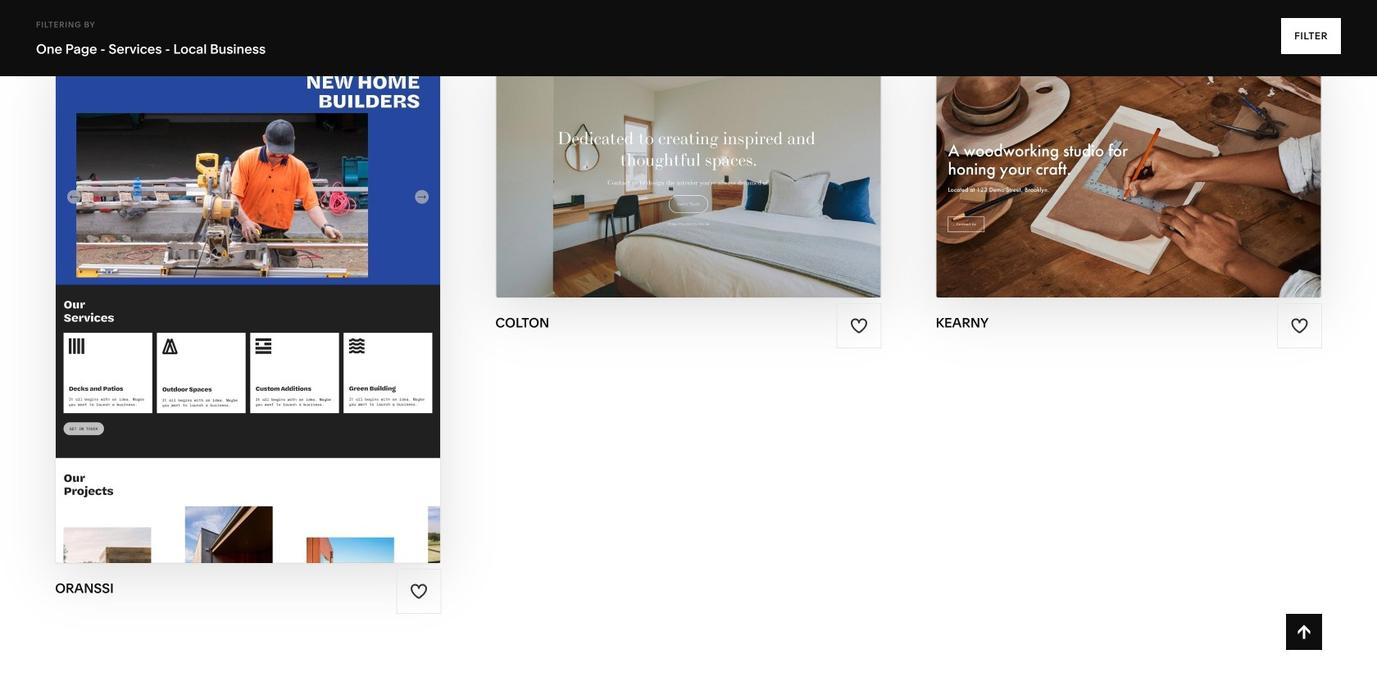 Task type: vqa. For each thing, say whether or not it's contained in the screenshot.
"Add Oranssi to your favorites list" icon
yes



Task type: describe. For each thing, give the bounding box(es) containing it.
back to top image
[[1295, 623, 1313, 641]]

oranssi image
[[56, 50, 441, 563]]

add colton to your favorites list image
[[850, 317, 868, 335]]

add oranssi to your favorites list image
[[410, 582, 428, 600]]

kearny image
[[937, 50, 1321, 297]]

colton image
[[496, 50, 881, 297]]



